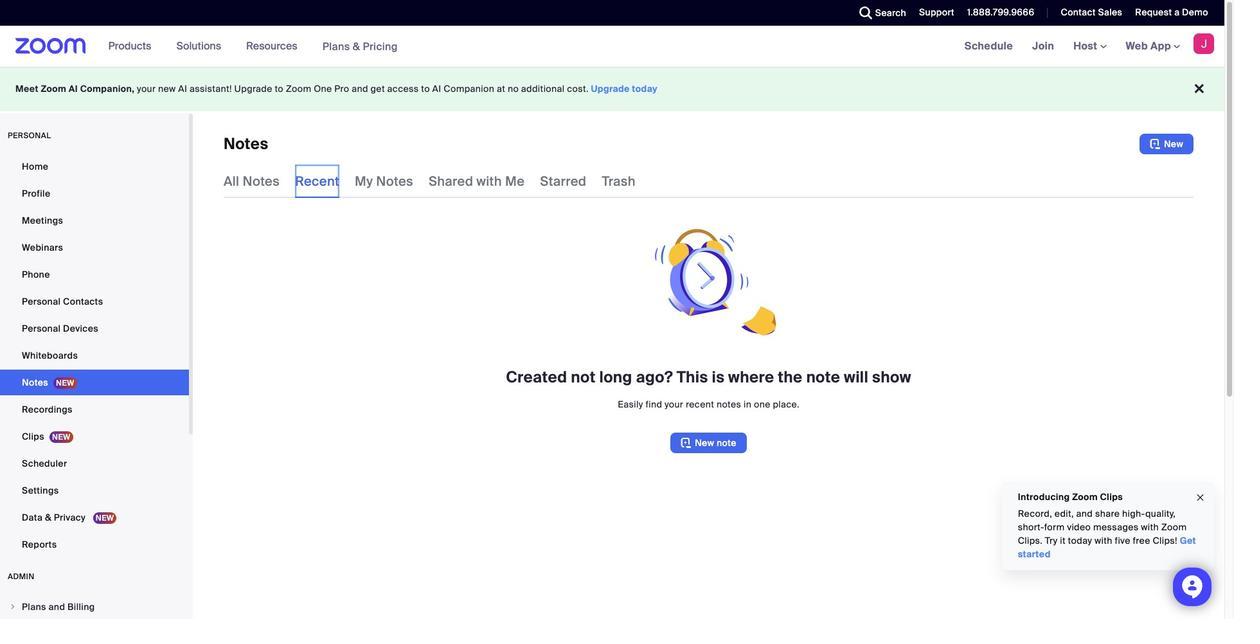 Task type: locate. For each thing, give the bounding box(es) containing it.
&
[[353, 40, 360, 53], [45, 512, 52, 523]]

contact
[[1061, 6, 1096, 18]]

new note button
[[671, 433, 747, 453]]

notes
[[717, 399, 742, 410]]

short-
[[1019, 522, 1045, 533]]

easily find your recent notes in one place.
[[618, 399, 800, 410]]

privacy
[[54, 512, 86, 523]]

all
[[224, 173, 239, 190]]

my notes
[[355, 173, 413, 190]]

2 upgrade from the left
[[591, 83, 630, 95]]

1 horizontal spatial ai
[[178, 83, 187, 95]]

0 vertical spatial &
[[353, 40, 360, 53]]

new for new
[[1165, 138, 1184, 150]]

schedule link
[[955, 26, 1023, 67]]

your
[[137, 83, 156, 95], [665, 399, 684, 410]]

1 vertical spatial today
[[1069, 535, 1093, 547]]

record, edit, and share high-quality, short-form video messages with zoom clips. try it today with five free clips!
[[1019, 508, 1188, 547]]

0 horizontal spatial plans
[[22, 601, 46, 613]]

& for privacy
[[45, 512, 52, 523]]

settings link
[[0, 478, 189, 504]]

companion
[[444, 83, 495, 95]]

note down notes
[[717, 437, 737, 449]]

meet zoom ai companion, footer
[[0, 67, 1225, 111]]

whiteboards
[[22, 350, 78, 361]]

products
[[108, 39, 151, 53]]

2 vertical spatial and
[[49, 601, 65, 613]]

0 horizontal spatial today
[[632, 83, 658, 95]]

1 horizontal spatial with
[[1095, 535, 1113, 547]]

0 vertical spatial plans
[[323, 40, 350, 53]]

0 vertical spatial your
[[137, 83, 156, 95]]

notes up recordings
[[22, 377, 48, 388]]

0 horizontal spatial clips
[[22, 431, 44, 442]]

with down messages
[[1095, 535, 1113, 547]]

zoom left one
[[286, 83, 312, 95]]

notes right my
[[376, 173, 413, 190]]

& inside personal menu menu
[[45, 512, 52, 523]]

clips link
[[0, 424, 189, 450]]

the
[[778, 367, 803, 387]]

zoom inside record, edit, and share high-quality, short-form video messages with zoom clips. try it today with five free clips!
[[1162, 522, 1188, 533]]

& inside product information navigation
[[353, 40, 360, 53]]

with up free on the bottom of the page
[[1142, 522, 1160, 533]]

me
[[505, 173, 525, 190]]

solutions
[[176, 39, 221, 53]]

clips up the share
[[1101, 491, 1124, 503]]

0 horizontal spatial to
[[275, 83, 284, 95]]

1 horizontal spatial and
[[352, 83, 368, 95]]

share
[[1096, 508, 1121, 520]]

3 ai from the left
[[433, 83, 442, 95]]

clips up scheduler
[[22, 431, 44, 442]]

cost.
[[567, 83, 589, 95]]

personal up "whiteboards"
[[22, 323, 61, 334]]

new note
[[695, 437, 737, 449]]

banner
[[0, 26, 1225, 68]]

personal down phone
[[22, 296, 61, 307]]

plans right right icon
[[22, 601, 46, 613]]

to right access
[[421, 83, 430, 95]]

0 horizontal spatial and
[[49, 601, 65, 613]]

get
[[1181, 535, 1197, 547]]

0 horizontal spatial new
[[695, 437, 715, 449]]

reports link
[[0, 532, 189, 558]]

1 horizontal spatial &
[[353, 40, 360, 53]]

1.888.799.9666 button
[[958, 0, 1038, 26], [968, 6, 1035, 18]]

search
[[876, 7, 907, 19]]

0 vertical spatial new
[[1165, 138, 1184, 150]]

profile picture image
[[1194, 33, 1215, 54]]

tabs of all notes page tab list
[[224, 165, 636, 198]]

recordings link
[[0, 397, 189, 423]]

created not long ago? this is where the note will show
[[506, 367, 912, 387]]

personal for personal contacts
[[22, 296, 61, 307]]

1 horizontal spatial upgrade
[[591, 83, 630, 95]]

resources button
[[246, 26, 303, 67]]

plans for plans and billing
[[22, 601, 46, 613]]

2 horizontal spatial ai
[[433, 83, 442, 95]]

upgrade today link
[[591, 83, 658, 95]]

2 ai from the left
[[178, 83, 187, 95]]

1 vertical spatial &
[[45, 512, 52, 523]]

and left get
[[352, 83, 368, 95]]

assistant!
[[190, 83, 232, 95]]

quality,
[[1146, 508, 1176, 520]]

with
[[477, 173, 502, 190], [1142, 522, 1160, 533], [1095, 535, 1113, 547]]

0 horizontal spatial with
[[477, 173, 502, 190]]

with inside tabs of all notes page tab list
[[477, 173, 502, 190]]

request a demo link
[[1126, 0, 1225, 26], [1136, 6, 1209, 18]]

today inside meet zoom ai companion, "footer"
[[632, 83, 658, 95]]

0 horizontal spatial note
[[717, 437, 737, 449]]

will
[[844, 367, 869, 387]]

ai right new
[[178, 83, 187, 95]]

0 vertical spatial and
[[352, 83, 368, 95]]

2 horizontal spatial and
[[1077, 508, 1094, 520]]

introducing
[[1019, 491, 1071, 503]]

2 personal from the top
[[22, 323, 61, 334]]

clips!
[[1154, 535, 1178, 547]]

0 vertical spatial personal
[[22, 296, 61, 307]]

note left will
[[807, 367, 841, 387]]

0 vertical spatial note
[[807, 367, 841, 387]]

new for new note
[[695, 437, 715, 449]]

0 vertical spatial clips
[[22, 431, 44, 442]]

1 vertical spatial and
[[1077, 508, 1094, 520]]

is
[[712, 367, 725, 387]]

1 horizontal spatial your
[[665, 399, 684, 410]]

1 horizontal spatial new
[[1165, 138, 1184, 150]]

new inside button
[[1165, 138, 1184, 150]]

plans inside menu item
[[22, 601, 46, 613]]

personal devices link
[[0, 316, 189, 341]]

profile
[[22, 188, 50, 199]]

scheduler
[[22, 458, 67, 469]]

scheduler link
[[0, 451, 189, 477]]

plans up meet zoom ai companion, your new ai assistant! upgrade to zoom one pro and get access to ai companion at no additional cost. upgrade today
[[323, 40, 350, 53]]

solutions button
[[176, 26, 227, 67]]

1 to from the left
[[275, 83, 284, 95]]

and inside record, edit, and share high-quality, short-form video messages with zoom clips. try it today with five free clips!
[[1077, 508, 1094, 520]]

1 vertical spatial clips
[[1101, 491, 1124, 503]]

1 vertical spatial note
[[717, 437, 737, 449]]

personal devices
[[22, 323, 98, 334]]

1 vertical spatial your
[[665, 399, 684, 410]]

request a demo
[[1136, 6, 1209, 18]]

plans inside product information navigation
[[323, 40, 350, 53]]

ai left companion
[[433, 83, 442, 95]]

zoom
[[41, 83, 66, 95], [286, 83, 312, 95], [1073, 491, 1099, 503], [1162, 522, 1188, 533]]

your right find on the right of the page
[[665, 399, 684, 410]]

1 vertical spatial new
[[695, 437, 715, 449]]

ai left companion,
[[69, 83, 78, 95]]

& right data on the left of page
[[45, 512, 52, 523]]

and left billing
[[49, 601, 65, 613]]

0 horizontal spatial &
[[45, 512, 52, 523]]

home link
[[0, 154, 189, 179]]

personal
[[22, 296, 61, 307], [22, 323, 61, 334]]

show
[[873, 367, 912, 387]]

0 vertical spatial today
[[632, 83, 658, 95]]

personal menu menu
[[0, 154, 189, 559]]

1 vertical spatial personal
[[22, 323, 61, 334]]

0 vertical spatial with
[[477, 173, 502, 190]]

created
[[506, 367, 568, 387]]

1 horizontal spatial note
[[807, 367, 841, 387]]

product information navigation
[[99, 26, 408, 68]]

companion,
[[80, 83, 135, 95]]

zoom up clips!
[[1162, 522, 1188, 533]]

1 horizontal spatial today
[[1069, 535, 1093, 547]]

access
[[388, 83, 419, 95]]

1 vertical spatial plans
[[22, 601, 46, 613]]

one
[[754, 399, 771, 410]]

plans and billing menu item
[[0, 595, 189, 619]]

personal contacts link
[[0, 289, 189, 314]]

new inside button
[[695, 437, 715, 449]]

upgrade down product information navigation
[[234, 83, 272, 95]]

products button
[[108, 26, 157, 67]]

upgrade right cost.
[[591, 83, 630, 95]]

1 horizontal spatial to
[[421, 83, 430, 95]]

to down resources dropdown button
[[275, 83, 284, 95]]

video
[[1068, 522, 1092, 533]]

and inside meet zoom ai companion, "footer"
[[352, 83, 368, 95]]

to
[[275, 83, 284, 95], [421, 83, 430, 95]]

notes inside personal menu menu
[[22, 377, 48, 388]]

today inside record, edit, and share high-quality, short-form video messages with zoom clips. try it today with five free clips!
[[1069, 535, 1093, 547]]

& left pricing
[[353, 40, 360, 53]]

plans & pricing
[[323, 40, 398, 53]]

free
[[1134, 535, 1151, 547]]

high-
[[1123, 508, 1146, 520]]

2 horizontal spatial with
[[1142, 522, 1160, 533]]

not
[[571, 367, 596, 387]]

1 personal from the top
[[22, 296, 61, 307]]

with left me
[[477, 173, 502, 190]]

1 horizontal spatial plans
[[323, 40, 350, 53]]

clips.
[[1019, 535, 1043, 547]]

note
[[807, 367, 841, 387], [717, 437, 737, 449]]

additional
[[521, 83, 565, 95]]

schedule
[[965, 39, 1014, 53]]

0 horizontal spatial your
[[137, 83, 156, 95]]

and inside menu item
[[49, 601, 65, 613]]

and up video at bottom
[[1077, 508, 1094, 520]]

my
[[355, 173, 373, 190]]

0 horizontal spatial ai
[[69, 83, 78, 95]]

ai
[[69, 83, 78, 95], [178, 83, 187, 95], [433, 83, 442, 95]]

your left new
[[137, 83, 156, 95]]

0 horizontal spatial upgrade
[[234, 83, 272, 95]]



Task type: describe. For each thing, give the bounding box(es) containing it.
profile link
[[0, 181, 189, 206]]

zoom right meet
[[41, 83, 66, 95]]

1 ai from the left
[[69, 83, 78, 95]]

personal
[[8, 131, 51, 141]]

webinars
[[22, 242, 63, 253]]

trash
[[602, 173, 636, 190]]

join link
[[1023, 26, 1064, 67]]

2 vertical spatial with
[[1095, 535, 1113, 547]]

shared
[[429, 173, 473, 190]]

recent
[[686, 399, 715, 410]]

meetings navigation
[[955, 26, 1225, 68]]

try
[[1046, 535, 1058, 547]]

close image
[[1196, 490, 1206, 505]]

find
[[646, 399, 663, 410]]

new
[[158, 83, 176, 95]]

request
[[1136, 6, 1173, 18]]

get started link
[[1019, 535, 1197, 560]]

meetings
[[22, 215, 63, 226]]

started
[[1019, 549, 1051, 560]]

a
[[1175, 6, 1180, 18]]

zoom logo image
[[15, 38, 86, 54]]

new button
[[1140, 134, 1194, 154]]

devices
[[63, 323, 98, 334]]

reports
[[22, 539, 57, 550]]

resources
[[246, 39, 298, 53]]

shared with me
[[429, 173, 525, 190]]

app
[[1151, 39, 1172, 53]]

notes up all notes
[[224, 134, 269, 154]]

it
[[1061, 535, 1066, 547]]

in
[[744, 399, 752, 410]]

form
[[1045, 522, 1065, 533]]

demo
[[1183, 6, 1209, 18]]

whiteboards link
[[0, 343, 189, 368]]

messages
[[1094, 522, 1139, 533]]

no
[[508, 83, 519, 95]]

1 upgrade from the left
[[234, 83, 272, 95]]

where
[[729, 367, 775, 387]]

banner containing products
[[0, 26, 1225, 68]]

billing
[[68, 601, 95, 613]]

easily
[[618, 399, 643, 410]]

meetings link
[[0, 208, 189, 233]]

& for pricing
[[353, 40, 360, 53]]

get
[[371, 83, 385, 95]]

zoom up edit, in the bottom right of the page
[[1073, 491, 1099, 503]]

note inside button
[[717, 437, 737, 449]]

clips inside personal menu menu
[[22, 431, 44, 442]]

record,
[[1019, 508, 1053, 520]]

one
[[314, 83, 332, 95]]

five
[[1116, 535, 1131, 547]]

webinars link
[[0, 235, 189, 260]]

personal contacts
[[22, 296, 103, 307]]

meet zoom ai companion, your new ai assistant! upgrade to zoom one pro and get access to ai companion at no additional cost. upgrade today
[[15, 83, 658, 95]]

data & privacy
[[22, 512, 88, 523]]

right image
[[9, 603, 17, 611]]

data
[[22, 512, 43, 523]]

plans for plans & pricing
[[323, 40, 350, 53]]

meet
[[15, 83, 39, 95]]

search button
[[850, 0, 910, 26]]

data & privacy link
[[0, 505, 189, 531]]

at
[[497, 83, 506, 95]]

web
[[1126, 39, 1149, 53]]

starred
[[540, 173, 587, 190]]

place.
[[773, 399, 800, 410]]

settings
[[22, 485, 59, 496]]

get started
[[1019, 535, 1197, 560]]

ago?
[[636, 367, 673, 387]]

recordings
[[22, 404, 73, 415]]

pro
[[335, 83, 349, 95]]

contacts
[[63, 296, 103, 307]]

plans and billing
[[22, 601, 95, 613]]

2 to from the left
[[421, 83, 430, 95]]

pricing
[[363, 40, 398, 53]]

sales
[[1099, 6, 1123, 18]]

contact sales
[[1061, 6, 1123, 18]]

introducing zoom clips
[[1019, 491, 1124, 503]]

personal for personal devices
[[22, 323, 61, 334]]

host button
[[1074, 39, 1107, 53]]

your inside meet zoom ai companion, "footer"
[[137, 83, 156, 95]]

web app button
[[1126, 39, 1181, 53]]

support
[[920, 6, 955, 18]]

notes right all
[[243, 173, 280, 190]]

1 vertical spatial with
[[1142, 522, 1160, 533]]

phone
[[22, 269, 50, 280]]

1 horizontal spatial clips
[[1101, 491, 1124, 503]]

1.888.799.9666
[[968, 6, 1035, 18]]



Task type: vqa. For each thing, say whether or not it's contained in the screenshot.
Zoom within the Record, edit, and share high-quality, short-form video messages with Zoom Clips. Try it today with five free Clips!
yes



